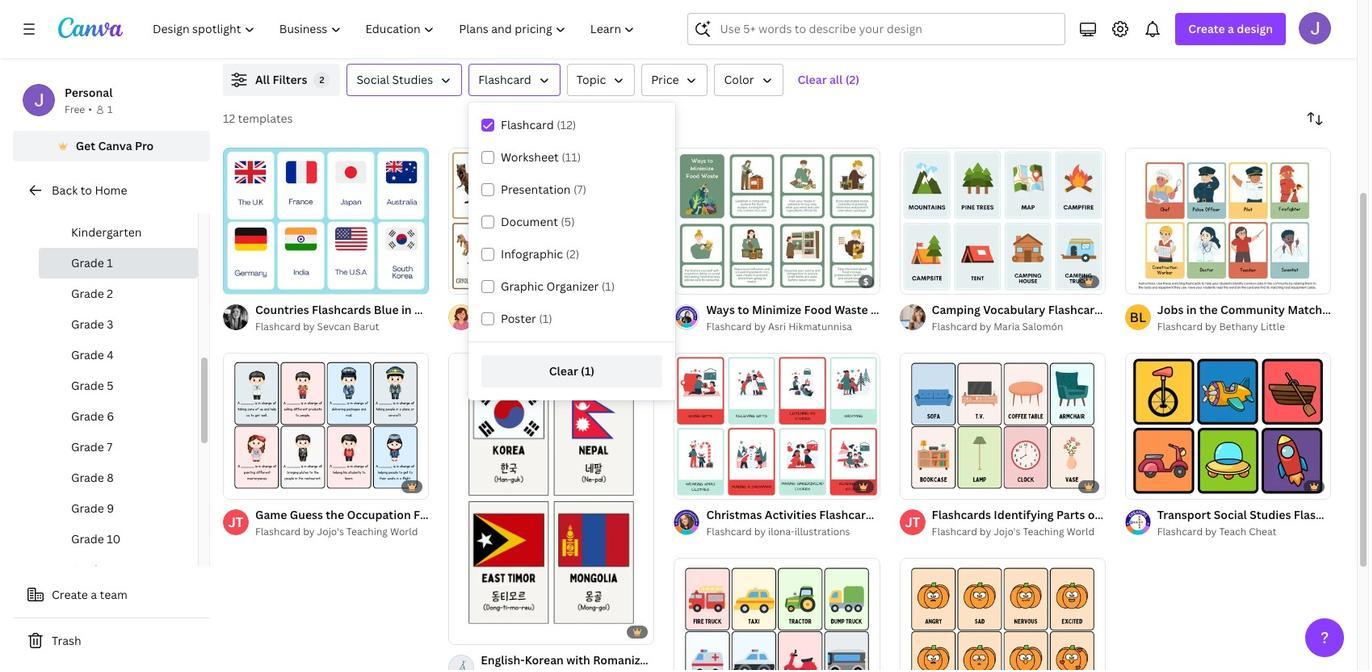 Task type: vqa. For each thing, say whether or not it's contained in the screenshot.
the topmost clear
yes



Task type: describe. For each thing, give the bounding box(es) containing it.
hikmatunnisa
[[789, 320, 853, 334]]

flashcards inside camping vocabulary flashcards in colorful illustrative style flashcard by maria salomón
[[1049, 302, 1108, 318]]

1 of 3 link for cute
[[223, 353, 429, 500]]

by inside flashcard by teach cheat link
[[1206, 526, 1218, 539]]

clear for clear all (2)
[[798, 72, 827, 87]]

by inside game guess the occupation flashcards  blue and red cute flashcard by jojo's teaching world
[[303, 526, 315, 539]]

2 filter options selected element
[[314, 72, 330, 88]]

9
[[107, 501, 114, 516]]

1 of 3 for countries flashcards blue in cute style
[[234, 275, 258, 287]]

flashcard left asri
[[707, 320, 752, 334]]

1 of 5 link for flashcard by teach cheat
[[1126, 353, 1332, 500]]

gold fun dinosaur flashcards flashcard by sprankel online
[[481, 302, 645, 334]]

grade 11
[[71, 563, 119, 578]]

grade 10
[[71, 532, 121, 547]]

cheat
[[1250, 526, 1277, 539]]

canva
[[98, 138, 132, 154]]

barut
[[353, 320, 379, 334]]

topic
[[577, 72, 606, 87]]

red inside game guess the occupation flashcards  blue and red cute flashcard by jojo's teaching world
[[527, 508, 548, 523]]

little
[[1261, 320, 1286, 334]]

home
[[95, 183, 127, 198]]

create for create a team
[[52, 588, 88, 603]]

and inside christmas activities flashcards in red and green cartoon style flashcard by ilona-illustrations
[[919, 508, 940, 523]]

by inside camping vocabulary flashcards in colorful illustrative style flashcard by maria salomón
[[980, 320, 992, 334]]

pre-
[[71, 194, 94, 209]]

price button
[[642, 64, 708, 96]]

poster (1)
[[501, 311, 553, 327]]

2 jojo's from the left
[[994, 526, 1021, 539]]

grade for grade 10
[[71, 532, 104, 547]]

11
[[107, 563, 119, 578]]

grade 11 link
[[39, 555, 198, 586]]

vehicles identification flashcards colorful image
[[674, 559, 881, 671]]

flashcard by asri hikmatunnisa link
[[707, 319, 881, 336]]

flashcard by bethany little link
[[1158, 319, 1332, 336]]

grade for grade 6
[[71, 409, 104, 424]]

by inside countries flashcards blue in cute style flashcard by sevcan barut
[[303, 320, 315, 334]]

camping vocabulary flashcards in colorful illustrative style image
[[900, 148, 1106, 294]]

by inside flashcard by asri hikmatunnisa link
[[755, 320, 766, 334]]

presentation
[[501, 182, 571, 197]]

5 for transport social studies flashcards in colorful illustrative style image
[[1155, 480, 1160, 493]]

green
[[942, 508, 976, 523]]

gold fun dinosaur flashcards image
[[449, 148, 655, 294]]

1 of 3 link for sevcan
[[223, 148, 429, 294]]

1 for flashcard by sevcan barut
[[234, 275, 239, 287]]

grade 7
[[71, 440, 113, 455]]

flashcard button
[[469, 64, 561, 96]]

flashcard (12)
[[501, 117, 577, 133]]

poster
[[501, 311, 537, 327]]

gold fun dinosaur flashcards link
[[481, 302, 645, 319]]

grade 10 link
[[39, 525, 198, 555]]

activities
[[765, 508, 817, 523]]

clear (1) button
[[482, 356, 663, 388]]

trash link
[[13, 626, 210, 658]]

by down cartoon
[[980, 526, 992, 539]]

cartoon
[[978, 508, 1023, 523]]

christmas activities flashcards in red and green cartoon style flashcard by ilona-illustrations
[[707, 508, 1054, 539]]

1 of 5 link for flashcard by maria salomón
[[900, 148, 1106, 294]]

flashcard down green
[[932, 526, 978, 539]]

(2) inside button
[[846, 72, 860, 87]]

style inside christmas activities flashcards in red and green cartoon style flashcard by ilona-illustrations
[[1026, 508, 1054, 523]]

game guess the occupation flashcards  blue and red cute flashcard by jojo's teaching world
[[255, 508, 577, 539]]

flashcard by maria salomón link
[[932, 319, 1106, 336]]

flashcard by jojo's teaching world link for vocabulary
[[932, 525, 1106, 541]]

2 teaching from the left
[[1024, 526, 1065, 539]]

3 inside "link"
[[107, 317, 114, 332]]

grade 9
[[71, 501, 114, 516]]

grade for grade 9
[[71, 501, 104, 516]]

flashcard inside christmas activities flashcards in red and green cartoon style flashcard by ilona-illustrations
[[707, 526, 752, 539]]

5 for the english-korean with romanization flags of asian countries flashcards in colorful simple style image
[[478, 626, 483, 638]]

back to home
[[52, 183, 127, 198]]

colorful
[[1124, 302, 1169, 318]]

sprankel
[[543, 320, 584, 334]]

1 of 3 for game guess the occupation flashcards  blue and red cute
[[234, 480, 258, 492]]

blue inside countries flashcards blue in cute style flashcard by sevcan barut
[[374, 302, 399, 318]]

flashcard inside countries flashcards blue in cute style flashcard by sevcan barut
[[255, 320, 301, 334]]

2 world from the left
[[1067, 526, 1095, 539]]

design
[[1238, 21, 1274, 36]]

flashcard down illustrative
[[1158, 320, 1204, 334]]

bethany little element
[[1126, 305, 1152, 331]]

2 vertical spatial 1 of 5
[[460, 626, 483, 638]]

flashcard by teach cheat link
[[1158, 525, 1332, 541]]

document
[[501, 214, 558, 230]]

kindergarten
[[71, 225, 142, 240]]

back
[[52, 183, 78, 198]]

6
[[107, 409, 114, 424]]

illustrative
[[1172, 302, 1232, 318]]

clear for clear (1)
[[549, 364, 579, 379]]

1 vertical spatial (2)
[[566, 247, 580, 262]]

grade for grade 5
[[71, 378, 104, 394]]

Search search field
[[721, 14, 1056, 44]]

flashcard by sprankel online link
[[481, 319, 645, 336]]

flashcard by bethany little
[[1158, 320, 1286, 334]]

countries flashcards blue in cute style flashcard by sevcan barut
[[255, 302, 472, 334]]

in
[[1111, 302, 1122, 318]]

(11)
[[562, 150, 581, 165]]

grade for grade 2
[[71, 286, 104, 301]]

(5)
[[561, 214, 575, 230]]

(1) for clear (1)
[[581, 364, 595, 379]]

cute inside countries flashcards blue in cute style flashcard by sevcan barut
[[415, 302, 441, 318]]

sevcan
[[317, 320, 351, 334]]

8
[[107, 470, 114, 486]]

a for team
[[91, 588, 97, 603]]

social
[[357, 72, 390, 87]]

vocabulary
[[984, 302, 1046, 318]]

pre-school
[[71, 194, 130, 209]]

studies
[[392, 72, 433, 87]]

12 templates
[[223, 111, 293, 126]]

5 for camping vocabulary flashcards in colorful illustrative style image
[[929, 275, 935, 287]]

in for blue
[[402, 302, 412, 318]]

of for flashcard by maria salomón
[[918, 275, 927, 287]]

grade for grade 11
[[71, 563, 104, 578]]

blue inside game guess the occupation flashcards  blue and red cute flashcard by jojo's teaching world
[[476, 508, 501, 523]]

team
[[100, 588, 128, 603]]

organizer
[[547, 279, 599, 294]]

get canva pro
[[76, 138, 154, 154]]

teaching inside game guess the occupation flashcards  blue and red cute flashcard by jojo's teaching world
[[347, 526, 388, 539]]

flashcards identifying parts of the living room in colorful illustrative style image
[[900, 354, 1106, 500]]

graphic
[[501, 279, 544, 294]]

countries flashcards blue in cute style link
[[255, 302, 472, 319]]

create a design button
[[1176, 13, 1287, 45]]

christmas activities flashcards in red and green cartoon style link
[[707, 507, 1054, 525]]

grade 8
[[71, 470, 114, 486]]

camping vocabulary flashcards in colorful illustrative style link
[[932, 302, 1263, 319]]

color button
[[715, 64, 784, 96]]

grade 8 link
[[39, 463, 198, 494]]

3 for flashcard by sevcan barut
[[252, 275, 258, 287]]

jobs in the community matching flashcards in multicolor illustrative style image
[[1126, 148, 1332, 294]]

game guess the occupation flashcards  blue and red cute link
[[255, 507, 577, 525]]

all filters
[[255, 72, 307, 87]]

1 for flashcard by jojo's teaching world
[[234, 480, 239, 492]]

pre-school link
[[39, 187, 198, 217]]

jt link for camping
[[900, 510, 926, 536]]

style inside camping vocabulary flashcards in colorful illustrative style flashcard by maria salomón
[[1234, 302, 1263, 318]]

pro
[[135, 138, 154, 154]]

grade 3 link
[[39, 310, 198, 340]]



Task type: locate. For each thing, give the bounding box(es) containing it.
•
[[88, 103, 92, 116]]

flashcard inside camping vocabulary flashcards in colorful illustrative style flashcard by maria salomón
[[932, 320, 978, 334]]

1 of 5
[[911, 275, 935, 287], [1137, 480, 1160, 493], [460, 626, 483, 638]]

grade left 4
[[71, 348, 104, 363]]

create inside button
[[52, 588, 88, 603]]

all
[[255, 72, 270, 87]]

red inside christmas activities flashcards in red and green cartoon style flashcard by ilona-illustrations
[[895, 508, 916, 523]]

create a team button
[[13, 580, 210, 612]]

1 vertical spatial clear
[[549, 364, 579, 379]]

grade 4
[[71, 348, 114, 363]]

jojo's teaching world element left game
[[223, 510, 249, 536]]

1 horizontal spatial jojo's teaching world image
[[900, 510, 926, 536]]

0 horizontal spatial (2)
[[566, 247, 580, 262]]

0 horizontal spatial a
[[91, 588, 97, 603]]

flashcards left in
[[1049, 302, 1108, 318]]

a inside button
[[91, 588, 97, 603]]

by down illustrative
[[1206, 320, 1218, 334]]

2 horizontal spatial (1)
[[602, 279, 615, 294]]

2 and from the left
[[919, 508, 940, 523]]

2 inside "link"
[[704, 480, 709, 493]]

in for flashcards
[[882, 508, 892, 523]]

5
[[929, 275, 935, 287], [107, 378, 114, 394], [1155, 480, 1160, 493], [478, 626, 483, 638]]

1 vertical spatial blue
[[476, 508, 501, 523]]

0 horizontal spatial flashcard by jojo's teaching world link
[[255, 525, 429, 541]]

1 jojo's teaching world image from the left
[[223, 510, 249, 536]]

flashcard by jojo's teaching world link down cartoon
[[932, 525, 1106, 541]]

game
[[255, 508, 287, 523]]

1 horizontal spatial blue
[[476, 508, 501, 523]]

1 horizontal spatial 1 of 5
[[911, 275, 935, 287]]

2 up grade 3 "link"
[[107, 286, 113, 301]]

2 right filters
[[320, 74, 324, 86]]

jojo's teaching world element for countries flashcards blue in cute style
[[223, 510, 249, 536]]

1 jojo's teaching world element from the left
[[223, 510, 249, 536]]

christmas
[[707, 508, 763, 523]]

0 vertical spatial blue
[[374, 302, 399, 318]]

1 horizontal spatial clear
[[798, 72, 827, 87]]

flashcards inside countries flashcards blue in cute style flashcard by sevcan barut
[[312, 302, 371, 318]]

0 vertical spatial 1 of 5
[[911, 275, 935, 287]]

grade left 7
[[71, 440, 104, 455]]

christmas activities flashcards in red and green cartoon style image
[[674, 354, 881, 500]]

clear
[[798, 72, 827, 87], [549, 364, 579, 379]]

2 jojo's teaching world element from the left
[[900, 510, 926, 536]]

grade left 6
[[71, 409, 104, 424]]

grade 2
[[71, 286, 113, 301]]

flashcard inside 'gold fun dinosaur flashcards flashcard by sprankel online'
[[481, 320, 527, 334]]

flashcard by jojo's teaching world
[[932, 526, 1095, 539]]

templates
[[238, 111, 293, 126]]

1 horizontal spatial (1)
[[581, 364, 595, 379]]

of inside "link"
[[693, 480, 702, 493]]

4 grade from the top
[[71, 348, 104, 363]]

by down guess on the left
[[303, 526, 315, 539]]

flashcard down the christmas
[[707, 526, 752, 539]]

grade 9 link
[[39, 494, 198, 525]]

a for design
[[1229, 21, 1235, 36]]

flashcard down camping on the right
[[932, 320, 978, 334]]

by inside flashcard by bethany little link
[[1206, 320, 1218, 334]]

(2) right all
[[846, 72, 860, 87]]

ways to minimize food waste educational flahscard in beige green illustrative style image
[[674, 148, 881, 294]]

1 vertical spatial a
[[91, 588, 97, 603]]

7
[[107, 440, 113, 455]]

flashcard by teach cheat
[[1158, 526, 1277, 539]]

trash
[[52, 634, 81, 649]]

grade 7 link
[[39, 432, 198, 463]]

fun
[[510, 302, 530, 318]]

3 up colorful
[[1155, 275, 1160, 287]]

style left gold at the top left of page
[[443, 302, 472, 318]]

world inside game guess the occupation flashcards  blue and red cute flashcard by jojo's teaching world
[[390, 526, 418, 539]]

a left team
[[91, 588, 97, 603]]

3 for flashcard by jojo's teaching world
[[252, 480, 258, 492]]

0 vertical spatial 2
[[320, 74, 324, 86]]

1 horizontal spatial style
[[1026, 508, 1054, 523]]

color
[[725, 72, 755, 87]]

0 horizontal spatial cute
[[415, 302, 441, 318]]

grade for grade 8
[[71, 470, 104, 486]]

grade for grade 3
[[71, 317, 104, 332]]

1 for flashcard by maria salomón
[[911, 275, 916, 287]]

maria
[[994, 320, 1020, 334]]

5 grade from the top
[[71, 378, 104, 394]]

grade for grade 7
[[71, 440, 104, 455]]

flashcard inside button
[[479, 72, 532, 87]]

of for flashcard by ilona-illustrations
[[693, 480, 702, 493]]

0 horizontal spatial style
[[443, 302, 472, 318]]

grade 2 link
[[39, 279, 198, 310]]

style up flashcard by jojo's teaching world
[[1026, 508, 1054, 523]]

jojo's down the
[[317, 526, 344, 539]]

a inside dropdown button
[[1229, 21, 1235, 36]]

0 horizontal spatial and
[[503, 508, 524, 523]]

0 horizontal spatial clear
[[549, 364, 579, 379]]

8 grade from the top
[[71, 470, 104, 486]]

1 red from the left
[[527, 508, 548, 523]]

free
[[65, 103, 85, 116]]

social studies
[[357, 72, 433, 87]]

1 of 2 link
[[674, 353, 881, 500]]

None search field
[[688, 13, 1066, 45]]

to
[[81, 183, 92, 198]]

grade left 10
[[71, 532, 104, 547]]

1 vertical spatial create
[[52, 588, 88, 603]]

1 for flashcard by bethany little
[[1137, 275, 1142, 287]]

0 vertical spatial clear
[[798, 72, 827, 87]]

(1) for poster (1)
[[539, 311, 553, 327]]

1 horizontal spatial a
[[1229, 21, 1235, 36]]

0 horizontal spatial red
[[527, 508, 548, 523]]

flashcards up online
[[586, 302, 645, 318]]

0 horizontal spatial in
[[402, 302, 412, 318]]

by left sevcan
[[303, 320, 315, 334]]

2 flashcard by jojo's teaching world link from the left
[[932, 525, 1106, 541]]

0 horizontal spatial 1 of 5
[[460, 626, 483, 638]]

2 vertical spatial (1)
[[581, 364, 595, 379]]

flashcards inside christmas activities flashcards in red and green cartoon style flashcard by ilona-illustrations
[[820, 508, 879, 523]]

Sort by button
[[1300, 103, 1332, 135]]

2 red from the left
[[895, 508, 916, 523]]

flashcard by jojo's teaching world link down the
[[255, 525, 429, 541]]

grade for grade 4
[[71, 348, 104, 363]]

1 horizontal spatial jojo's
[[994, 526, 1021, 539]]

1 teaching from the left
[[347, 526, 388, 539]]

1 horizontal spatial create
[[1189, 21, 1226, 36]]

a left design
[[1229, 21, 1235, 36]]

0 horizontal spatial jojo's teaching world element
[[223, 510, 249, 536]]

0 horizontal spatial jt link
[[223, 510, 249, 536]]

1 horizontal spatial in
[[882, 508, 892, 523]]

of for flashcard by teach cheat
[[1144, 480, 1153, 493]]

(2) up organizer
[[566, 247, 580, 262]]

english-korean with romanization flags of asian countries flashcards in colorful simple style image
[[449, 353, 655, 645]]

infographic (2)
[[501, 247, 580, 262]]

create down grade 11
[[52, 588, 88, 603]]

0 horizontal spatial blue
[[374, 302, 399, 318]]

jojo's teaching world image left game
[[223, 510, 249, 536]]

1 vertical spatial (1)
[[539, 311, 553, 327]]

grade down grade 1
[[71, 286, 104, 301]]

1 vertical spatial 2
[[107, 286, 113, 301]]

0 horizontal spatial jojo's
[[317, 526, 344, 539]]

grade
[[71, 255, 104, 271], [71, 286, 104, 301], [71, 317, 104, 332], [71, 348, 104, 363], [71, 378, 104, 394], [71, 409, 104, 424], [71, 440, 104, 455], [71, 470, 104, 486], [71, 501, 104, 516], [71, 532, 104, 547], [71, 563, 104, 578]]

2 inside 'element'
[[320, 74, 324, 86]]

guess
[[290, 508, 323, 523]]

2
[[320, 74, 324, 86], [107, 286, 113, 301], [704, 480, 709, 493]]

clear inside button
[[798, 72, 827, 87]]

0 horizontal spatial create
[[52, 588, 88, 603]]

by inside christmas activities flashcards in red and green cartoon style flashcard by ilona-illustrations
[[755, 526, 766, 539]]

(12)
[[557, 117, 577, 133]]

2 vertical spatial 2
[[704, 480, 709, 493]]

2 grade from the top
[[71, 286, 104, 301]]

10 grade from the top
[[71, 532, 104, 547]]

2 jojo's teaching world image from the left
[[900, 510, 926, 536]]

3
[[252, 275, 258, 287], [1155, 275, 1160, 287], [107, 317, 114, 332], [252, 480, 258, 492]]

1 horizontal spatial jojo's teaching world element
[[900, 510, 926, 536]]

in inside christmas activities flashcards in red and green cartoon style flashcard by ilona-illustrations
[[882, 508, 892, 523]]

3 grade from the top
[[71, 317, 104, 332]]

by left maria
[[980, 320, 992, 334]]

flashcard by jojo's teaching world link for flashcards
[[255, 525, 429, 541]]

jojo's teaching world element
[[223, 510, 249, 536], [900, 510, 926, 536]]

1 horizontal spatial 1 of 5 link
[[900, 148, 1106, 294]]

transport social studies flashcards in colorful illustrative style image
[[1126, 354, 1332, 500]]

top level navigation element
[[142, 13, 649, 45]]

1 horizontal spatial red
[[895, 508, 916, 523]]

grade for grade 1
[[71, 255, 104, 271]]

jt link left green
[[900, 510, 926, 536]]

in left green
[[882, 508, 892, 523]]

flashcards inside 'gold fun dinosaur flashcards flashcard by sprankel online'
[[586, 302, 645, 318]]

grade 5 link
[[39, 371, 198, 402]]

grade down grade 4
[[71, 378, 104, 394]]

dinosaur
[[533, 302, 583, 318]]

clear all (2) button
[[790, 64, 868, 96]]

grade up create a team
[[71, 563, 104, 578]]

0 horizontal spatial world
[[390, 526, 418, 539]]

1 of 2
[[686, 480, 709, 493]]

1 inside "link"
[[686, 480, 690, 493]]

jojo's inside game guess the occupation flashcards  blue and red cute flashcard by jojo's teaching world
[[317, 526, 344, 539]]

jojo's teaching world element for camping vocabulary flashcards in colorful illustrative style
[[900, 510, 926, 536]]

jojo's down cartoon
[[994, 526, 1021, 539]]

create left design
[[1189, 21, 1226, 36]]

2 jt link from the left
[[900, 510, 926, 536]]

grade 6
[[71, 409, 114, 424]]

flashcard by asri hikmatunnisa
[[707, 320, 853, 334]]

1 and from the left
[[503, 508, 524, 523]]

1 flashcard by jojo's teaching world link from the left
[[255, 525, 429, 541]]

1 jt link from the left
[[223, 510, 249, 536]]

1 vertical spatial in
[[882, 508, 892, 523]]

1 horizontal spatial teaching
[[1024, 526, 1065, 539]]

1 horizontal spatial and
[[919, 508, 940, 523]]

2 inside 'link'
[[107, 286, 113, 301]]

flashcard down countries
[[255, 320, 301, 334]]

flashcard up flashcard (12)
[[479, 72, 532, 87]]

1 of 5 for flashcard by teach cheat
[[1137, 480, 1160, 493]]

1 of 5 for flashcard by maria salomón
[[911, 275, 935, 287]]

0 vertical spatial (2)
[[846, 72, 860, 87]]

1 horizontal spatial world
[[1067, 526, 1095, 539]]

2 horizontal spatial style
[[1234, 302, 1263, 318]]

1 vertical spatial cute
[[551, 508, 577, 523]]

flashcards inside game guess the occupation flashcards  blue and red cute flashcard by jojo's teaching world
[[414, 508, 473, 523]]

1 world from the left
[[390, 526, 418, 539]]

0 horizontal spatial (1)
[[539, 311, 553, 327]]

by inside 'gold fun dinosaur flashcards flashcard by sprankel online'
[[529, 320, 541, 334]]

online
[[586, 320, 617, 334]]

flashcards right occupation
[[414, 508, 473, 523]]

flashcard down gold at the top left of page
[[481, 320, 527, 334]]

of for flashcard by jojo's teaching world
[[241, 480, 250, 492]]

create inside dropdown button
[[1189, 21, 1226, 36]]

grade left 9
[[71, 501, 104, 516]]

2 horizontal spatial 1 of 5
[[1137, 480, 1160, 493]]

flashcard down game
[[255, 526, 301, 539]]

jojo's teaching world image left green
[[900, 510, 926, 536]]

jojo's teaching world image
[[223, 510, 249, 536], [900, 510, 926, 536]]

12
[[223, 111, 235, 126]]

3 up 4
[[107, 317, 114, 332]]

1 grade from the top
[[71, 255, 104, 271]]

flashcard
[[479, 72, 532, 87], [501, 117, 554, 133], [255, 320, 301, 334], [481, 320, 527, 334], [707, 320, 752, 334], [932, 320, 978, 334], [1158, 320, 1204, 334], [255, 526, 301, 539], [707, 526, 752, 539], [932, 526, 978, 539], [1158, 526, 1204, 539]]

1 horizontal spatial 2
[[320, 74, 324, 86]]

flashcards up illustrations
[[820, 508, 879, 523]]

flashcards up flashcard by sevcan barut link
[[312, 302, 371, 318]]

create for create a design
[[1189, 21, 1226, 36]]

clear inside button
[[549, 364, 579, 379]]

6 grade from the top
[[71, 409, 104, 424]]

1 of 3
[[234, 275, 258, 287], [1137, 275, 1160, 287], [234, 480, 258, 492]]

infographic
[[501, 247, 563, 262]]

flashcard left teach
[[1158, 526, 1204, 539]]

style up flashcard by bethany little link
[[1234, 302, 1263, 318]]

3 for flashcard by bethany little
[[1155, 275, 1160, 287]]

by left asri
[[755, 320, 766, 334]]

cute inside game guess the occupation flashcards  blue and red cute flashcard by jojo's teaching world
[[551, 508, 577, 523]]

4
[[107, 348, 114, 363]]

(1) inside button
[[581, 364, 595, 379]]

2 up the christmas
[[704, 480, 709, 493]]

1 of 3 up colorful
[[1137, 275, 1160, 287]]

7 grade from the top
[[71, 440, 104, 455]]

0 vertical spatial create
[[1189, 21, 1226, 36]]

jojo's teaching world image for countries flashcards blue in cute style
[[223, 510, 249, 536]]

in inside countries flashcards blue in cute style flashcard by sevcan barut
[[402, 302, 412, 318]]

pumpkin flashcards identifying emotions in green orange halloween style image
[[900, 559, 1106, 671]]

jojo's teaching world image for camping vocabulary flashcards in colorful illustrative style
[[900, 510, 926, 536]]

filters
[[273, 72, 307, 87]]

grade up "grade 2"
[[71, 255, 104, 271]]

1 for flashcard by teach cheat
[[1137, 480, 1142, 493]]

game guess the occupation flashcards  blue and red cute image
[[223, 354, 429, 500]]

1 horizontal spatial (2)
[[846, 72, 860, 87]]

jacob simon image
[[1300, 12, 1332, 44]]

1 horizontal spatial flashcard by jojo's teaching world link
[[932, 525, 1106, 541]]

11 grade from the top
[[71, 563, 104, 578]]

1 of 3 up game
[[234, 480, 258, 492]]

10
[[107, 532, 121, 547]]

by
[[303, 320, 315, 334], [529, 320, 541, 334], [755, 320, 766, 334], [980, 320, 992, 334], [1206, 320, 1218, 334], [303, 526, 315, 539], [755, 526, 766, 539], [980, 526, 992, 539], [1206, 526, 1218, 539]]

3 up countries
[[252, 275, 258, 287]]

topic button
[[567, 64, 635, 96]]

of for flashcard by sevcan barut
[[241, 275, 250, 287]]

jt link for countries
[[223, 510, 249, 536]]

free •
[[65, 103, 92, 116]]

grade down "grade 2"
[[71, 317, 104, 332]]

0 vertical spatial a
[[1229, 21, 1235, 36]]

grade inside "link"
[[71, 317, 104, 332]]

flashcard by jojo's teaching world link
[[255, 525, 429, 541], [932, 525, 1106, 541]]

1 horizontal spatial cute
[[551, 508, 577, 523]]

clear (1)
[[549, 364, 595, 379]]

asri
[[769, 320, 787, 334]]

0 vertical spatial (1)
[[602, 279, 615, 294]]

jojo's teaching world element left green
[[900, 510, 926, 536]]

1 horizontal spatial jt link
[[900, 510, 926, 536]]

and inside game guess the occupation flashcards  blue and red cute flashcard by jojo's teaching world
[[503, 508, 524, 523]]

2 horizontal spatial 1 of 5 link
[[1126, 353, 1332, 500]]

1 vertical spatial 1 of 5
[[1137, 480, 1160, 493]]

by left teach
[[1206, 526, 1218, 539]]

flashcard up the worksheet on the left
[[501, 117, 554, 133]]

countries flashcards blue in cute style image
[[223, 148, 429, 294]]

1 of 3 up countries
[[234, 275, 258, 287]]

ilona-
[[769, 526, 795, 539]]

by down "fun"
[[529, 320, 541, 334]]

cute
[[415, 302, 441, 318], [551, 508, 577, 523]]

style inside countries flashcards blue in cute style flashcard by sevcan barut
[[443, 302, 472, 318]]

bethany little image
[[1126, 305, 1152, 331]]

grade left 8
[[71, 470, 104, 486]]

create a design
[[1189, 21, 1274, 36]]

0 horizontal spatial teaching
[[347, 526, 388, 539]]

worksheet
[[501, 150, 559, 165]]

grade inside 'link'
[[71, 286, 104, 301]]

worksheet (11)
[[501, 150, 581, 165]]

in up flashcard by sevcan barut link
[[402, 302, 412, 318]]

clear left all
[[798, 72, 827, 87]]

by left ilona- in the right bottom of the page
[[755, 526, 766, 539]]

personal
[[65, 85, 113, 100]]

countries
[[255, 302, 309, 318]]

clear down 'flashcard by sprankel online' link
[[549, 364, 579, 379]]

occupation
[[347, 508, 411, 523]]

jt link left game
[[223, 510, 249, 536]]

0 horizontal spatial jojo's teaching world image
[[223, 510, 249, 536]]

flashcard inside game guess the occupation flashcards  blue and red cute flashcard by jojo's teaching world
[[255, 526, 301, 539]]

2 horizontal spatial 2
[[704, 480, 709, 493]]

1 for flashcard by ilona-illustrations
[[686, 480, 690, 493]]

0 vertical spatial in
[[402, 302, 412, 318]]

0 vertical spatial cute
[[415, 302, 441, 318]]

0 horizontal spatial 1 of 5 link
[[449, 353, 655, 645]]

create
[[1189, 21, 1226, 36], [52, 588, 88, 603]]

of for flashcard by bethany little
[[1144, 275, 1153, 287]]

9 grade from the top
[[71, 501, 104, 516]]

blue
[[374, 302, 399, 318], [476, 508, 501, 523]]

3 up game
[[252, 480, 258, 492]]

1 jojo's from the left
[[317, 526, 344, 539]]

school
[[94, 194, 130, 209]]

0 horizontal spatial 2
[[107, 286, 113, 301]]

document (5)
[[501, 214, 575, 230]]



